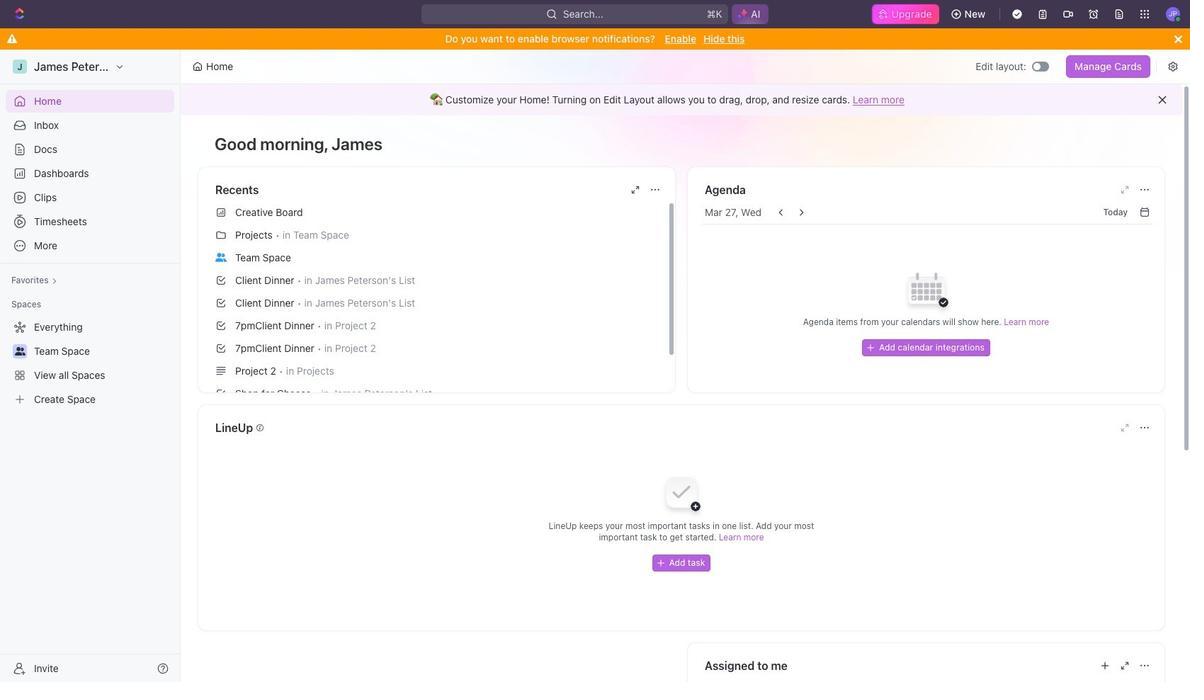 Task type: describe. For each thing, give the bounding box(es) containing it.
james peterson's workspace, , element
[[13, 60, 27, 74]]

sidebar navigation
[[0, 50, 184, 683]]

user group image
[[15, 347, 25, 356]]



Task type: locate. For each thing, give the bounding box(es) containing it.
user group image
[[215, 253, 227, 262]]

tree
[[6, 316, 174, 411]]

tree inside sidebar navigation
[[6, 316, 174, 411]]

alert
[[181, 84, 1183, 116]]



Task type: vqa. For each thing, say whether or not it's contained in the screenshot.
'Sidebar' navigation
yes



